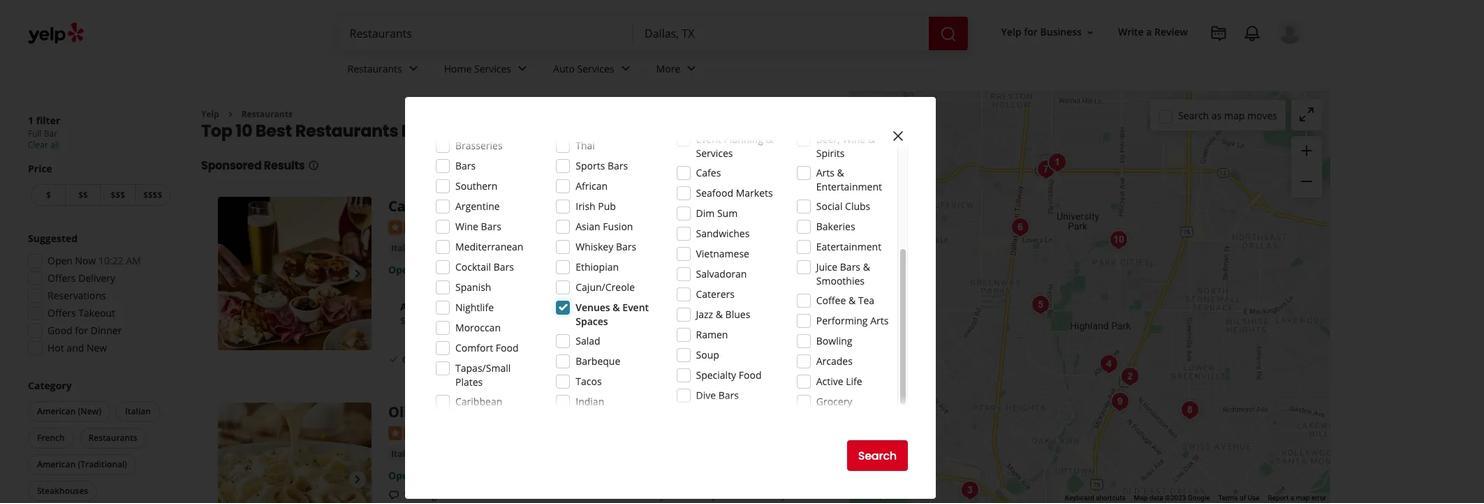 Task type: locate. For each thing, give the bounding box(es) containing it.
& inside the juice bars & smoothies
[[863, 261, 870, 274]]

1 horizontal spatial event
[[696, 133, 721, 146]]

0 vertical spatial takeout
[[78, 307, 115, 320]]

0 horizontal spatial and
[[67, 342, 84, 355]]

for
[[1024, 25, 1038, 39], [75, 324, 88, 337], [789, 489, 802, 502]]

yelp inside button
[[1002, 25, 1022, 39]]

0 horizontal spatial 16 checkmark v2 image
[[388, 354, 400, 365]]

$$
[[78, 189, 88, 201]]

american down french button
[[37, 459, 76, 471]]

0 vertical spatial slideshow element
[[218, 197, 372, 351]]

open left until
[[388, 263, 415, 277]]

restaurants inside business categories element
[[348, 62, 402, 75]]

1 the from the left
[[544, 503, 559, 504]]

1 $7 from the left
[[400, 314, 411, 328]]

for down the "offers takeout"
[[75, 324, 88, 337]]

1 horizontal spatial restaurants link
[[336, 50, 433, 91]]

on
[[698, 489, 710, 502]]

i right the "so on the left of the page
[[421, 489, 424, 502]]

pm
[[468, 263, 482, 277]]

1 vertical spatial food
[[739, 369, 762, 382]]

services right home
[[474, 62, 511, 75]]

0 vertical spatial delivery
[[78, 272, 115, 285]]

the
[[544, 503, 559, 504], [646, 503, 661, 504]]

1 vertical spatial arts
[[871, 314, 889, 328]]

1 horizontal spatial wine
[[843, 133, 866, 146]]

daily.
[[532, 314, 557, 328]]

map for moves
[[1225, 109, 1245, 122]]

1 horizontal spatial and
[[626, 503, 644, 504]]

restaurants up 16 info v2 icon
[[295, 120, 398, 143]]

1 horizontal spatial 24 chevron down v2 image
[[514, 60, 531, 77]]

olive garden italian restaurant
[[388, 403, 610, 422]]

24 chevron down v2 image left home
[[405, 60, 422, 77]]

1 horizontal spatial delivery
[[493, 354, 526, 366]]

1 horizontal spatial 16 checkmark v2 image
[[479, 354, 491, 365]]

0 horizontal spatial search
[[858, 448, 897, 464]]

1 vertical spatial wine
[[455, 220, 479, 233]]

(new)
[[78, 406, 101, 418]]

1 vertical spatial takeout
[[552, 354, 585, 366]]

italian for the bottom italian button
[[391, 448, 418, 460]]

0 vertical spatial next image
[[349, 266, 366, 283]]

olive up "gave"
[[493, 489, 516, 502]]

takeout down salad
[[552, 354, 585, 366]]

a
[[1147, 25, 1152, 39], [1291, 495, 1295, 502]]

projects image
[[1211, 25, 1227, 42]]

0 horizontal spatial map
[[1225, 109, 1245, 122]]

1 vertical spatial a
[[1291, 495, 1295, 502]]

0 horizontal spatial delivery
[[78, 272, 115, 285]]

dive bars
[[696, 389, 739, 402]]

terms of use
[[1219, 495, 1260, 502]]

offers up good
[[48, 307, 76, 320]]

& right jazz
[[716, 308, 723, 321]]

search left as
[[1178, 109, 1209, 122]]

bars down north dallas
[[494, 261, 514, 274]]

1 vertical spatial seafood
[[430, 242, 463, 254]]

gave
[[483, 503, 505, 504]]

open up the "so on the left of the page
[[388, 469, 415, 482]]

yelp left '16 chevron right v2' image
[[201, 108, 219, 120]]

& left close image
[[868, 133, 875, 146]]

italian button up restaurants button
[[116, 402, 160, 423]]

©2023
[[1165, 495, 1187, 502]]

1 horizontal spatial food
[[739, 369, 762, 382]]

1 horizontal spatial group
[[1292, 136, 1322, 198]]

the down always
[[646, 503, 661, 504]]

1 horizontal spatial takeout
[[552, 354, 585, 366]]

24 chevron down v2 image inside the home services link
[[514, 60, 531, 77]]

1 24 chevron down v2 image from the left
[[405, 60, 422, 77]]

1 vertical spatial yelp
[[201, 108, 219, 120]]

a right the write
[[1147, 25, 1152, 39]]

yelp left business
[[1002, 25, 1022, 39]]

new inside all new happy hour! $7 cocktails. $7 bites. 4-7pm daily. read more
[[416, 300, 438, 314]]

16 chevron right v2 image
[[225, 109, 236, 120]]

delivery right comfort
[[493, 354, 526, 366]]

& down cajun/creole
[[613, 301, 620, 314]]

irish
[[576, 200, 596, 213]]

business
[[1041, 25, 1082, 39]]

italian down 3.1 star rating image
[[391, 448, 418, 460]]

seating
[[439, 354, 468, 366]]

bars up smoothies
[[840, 261, 861, 274]]

clubs
[[845, 200, 871, 213]]

rodeo goat image
[[956, 477, 984, 504]]

barbeque
[[576, 355, 621, 368]]

zoom out image
[[1299, 173, 1315, 190]]

i
[[421, 489, 424, 502], [592, 503, 595, 504]]

0 vertical spatial and
[[67, 342, 84, 355]]

0 horizontal spatial a
[[1147, 25, 1152, 39]]

1 vertical spatial group
[[24, 232, 173, 360]]

1 vertical spatial restaurants link
[[242, 108, 293, 120]]

1 horizontal spatial services
[[577, 62, 614, 75]]

olive up 3.1 star rating image
[[388, 403, 424, 422]]

& right planning
[[766, 133, 773, 146]]

3 24 chevron down v2 image from the left
[[683, 60, 700, 77]]

nightlife
[[455, 301, 494, 314]]

italian button down 3.6 star rating 'image'
[[388, 242, 421, 256]]

specialty food
[[696, 369, 762, 382]]

0 vertical spatial event
[[696, 133, 721, 146]]

keyboard shortcuts
[[1065, 495, 1126, 502]]

offers
[[48, 272, 76, 285], [48, 307, 76, 320]]

yelp for yelp link
[[201, 108, 219, 120]]

seafood button
[[427, 242, 466, 256]]

1 vertical spatial and
[[626, 503, 644, 504]]

food right specialty
[[739, 369, 762, 382]]

map for error
[[1296, 495, 1310, 502]]

seafood up 10:00
[[430, 242, 463, 254]]

0 horizontal spatial event
[[623, 301, 649, 314]]

0 vertical spatial food
[[496, 342, 519, 355]]

0 horizontal spatial group
[[24, 232, 173, 360]]

spirits
[[816, 147, 845, 160]]

1 horizontal spatial seafood
[[696, 187, 734, 200]]

2 horizontal spatial services
[[696, 147, 733, 160]]

restaurants inside button
[[88, 432, 137, 444]]

new up the cocktails. on the bottom left of page
[[416, 300, 438, 314]]

group containing suggested
[[24, 232, 173, 360]]

2 next image from the top
[[349, 472, 366, 488]]

a for report
[[1291, 495, 1295, 502]]

american down "category"
[[37, 406, 76, 418]]

southern
[[455, 180, 498, 193]]

bars down fusion
[[616, 240, 637, 254]]

0 horizontal spatial for
[[75, 324, 88, 337]]

italian down 3.6 star rating 'image'
[[391, 242, 418, 254]]

review
[[1155, 25, 1188, 39]]

0 vertical spatial olive
[[388, 403, 424, 422]]

the down garden. on the bottom
[[544, 503, 559, 504]]

map data ©2023 google
[[1134, 495, 1210, 502]]

0 horizontal spatial 24 chevron down v2 image
[[405, 60, 422, 77]]

0 horizontal spatial $7
[[400, 314, 411, 328]]

map region
[[842, 0, 1379, 504]]

bars right sports
[[608, 159, 628, 173]]

1 horizontal spatial new
[[416, 300, 438, 314]]

0 vertical spatial i
[[421, 489, 424, 502]]

map right as
[[1225, 109, 1245, 122]]

i down service
[[592, 503, 595, 504]]

tea
[[858, 294, 875, 307]]

2 horizontal spatial for
[[1024, 25, 1038, 39]]

offers up reservations
[[48, 272, 76, 285]]

1 vertical spatial delivery
[[493, 354, 526, 366]]

restaurant
[[532, 403, 610, 422]]

delivery down open now 10:22 am in the left of the page
[[78, 272, 115, 285]]

0 horizontal spatial olive
[[388, 403, 424, 422]]

full
[[28, 128, 42, 140]]

italian link down 3.1 star rating image
[[388, 448, 421, 462]]

new down dinner
[[87, 342, 107, 355]]

$7 down all
[[400, 314, 411, 328]]

happy
[[440, 300, 472, 314]]

and right the hot
[[67, 342, 84, 355]]

for for business
[[1024, 25, 1038, 39]]

services
[[474, 62, 511, 75], [577, 62, 614, 75], [696, 147, 733, 160]]

1 horizontal spatial search
[[1178, 109, 1209, 122]]

24 chevron down v2 image
[[405, 60, 422, 77], [514, 60, 531, 77], [683, 60, 700, 77]]

seafood for seafood
[[430, 242, 463, 254]]

hungry belly image
[[1106, 388, 1134, 416]]

for inside group
[[75, 324, 88, 337]]

restaurants link
[[336, 50, 433, 91], [242, 108, 293, 120]]

for inside button
[[1024, 25, 1038, 39]]

a right report
[[1291, 495, 1295, 502]]

0 vertical spatial american
[[37, 406, 76, 418]]

dive
[[696, 389, 716, 402]]

$$ button
[[65, 184, 100, 206]]

offers for offers takeout
[[48, 307, 76, 320]]

malai kitchen image
[[1032, 156, 1060, 184]]

0 vertical spatial offers
[[48, 272, 76, 285]]

0 horizontal spatial arts
[[816, 166, 835, 180]]

tapas/small
[[455, 362, 511, 375]]

open now 10:22 am
[[48, 254, 141, 268]]

0 horizontal spatial yelp
[[201, 108, 219, 120]]

0 vertical spatial arts
[[816, 166, 835, 180]]

bars inside the juice bars & smoothies
[[840, 261, 861, 274]]

restaurants button
[[79, 428, 146, 449]]

american (new) button
[[28, 402, 111, 423]]

zoom in image
[[1299, 142, 1315, 159]]

1 horizontal spatial i
[[592, 503, 595, 504]]

0 horizontal spatial services
[[474, 62, 511, 75]]

texas
[[506, 120, 555, 143]]

food down 4-
[[496, 342, 519, 355]]

hot and new
[[48, 342, 107, 355]]

arts down spirits
[[816, 166, 835, 180]]

2 horizontal spatial 24 chevron down v2 image
[[683, 60, 700, 77]]

life
[[846, 375, 863, 388]]

0 vertical spatial yelp
[[1002, 25, 1022, 39]]

services left 24 chevron down v2 image at the top of page
[[577, 62, 614, 75]]

hide image
[[1176, 397, 1204, 425]]

16 checkmark v2 image left outdoor
[[388, 354, 400, 365]]

italian inside category group
[[125, 406, 151, 418]]

1 american from the top
[[37, 406, 76, 418]]

american inside button
[[37, 459, 76, 471]]

sandwiches
[[696, 227, 750, 240]]

1 vertical spatial italian link
[[388, 448, 421, 462]]

dim sum
[[696, 207, 738, 220]]

1 horizontal spatial $7
[[460, 314, 471, 328]]

open down the suggested
[[48, 254, 73, 268]]

1 horizontal spatial yelp
[[1002, 25, 1022, 39]]

0 horizontal spatial takeout
[[78, 307, 115, 320]]

0 horizontal spatial food
[[496, 342, 519, 355]]

map left error
[[1296, 495, 1310, 502]]

1 vertical spatial new
[[87, 342, 107, 355]]

2 16 checkmark v2 image from the left
[[479, 354, 491, 365]]

italian button down 3.1 star rating image
[[388, 448, 421, 462]]

previous image
[[224, 266, 240, 283]]

and down the has
[[626, 503, 644, 504]]

0 vertical spatial search
[[1178, 109, 1209, 122]]

2 vertical spatial for
[[789, 489, 802, 502]]

bars down the specialty food
[[719, 389, 739, 402]]

3.6 star rating image
[[388, 221, 464, 235]]

arts
[[816, 166, 835, 180], [871, 314, 889, 328]]

restaurants link up top 10 best restaurants near dallas, texas
[[336, 50, 433, 91]]

arts down tea
[[871, 314, 889, 328]]

bars for dive bars
[[719, 389, 739, 402]]

services for home services
[[474, 62, 511, 75]]

2 24 chevron down v2 image from the left
[[514, 60, 531, 77]]

home services
[[444, 62, 511, 75]]

$7
[[400, 314, 411, 328], [460, 314, 471, 328]]

event up cafes
[[696, 133, 721, 146]]

wine down 'carrabba's italian grill'
[[455, 220, 479, 233]]

services up cafes
[[696, 147, 733, 160]]

2 the from the left
[[646, 503, 661, 504]]

search up google image
[[858, 448, 897, 464]]

until
[[417, 263, 438, 277]]

tapas/small plates
[[455, 362, 511, 389]]

offers takeout
[[48, 307, 115, 320]]

$$$
[[111, 189, 125, 201]]

all
[[400, 300, 413, 314]]

seafood for seafood markets
[[696, 187, 734, 200]]

bakeries
[[816, 220, 856, 233]]

new inside group
[[87, 342, 107, 355]]

16 speech v2 image
[[388, 491, 400, 502]]

seafood up dim sum
[[696, 187, 734, 200]]

24 chevron down v2 image right more
[[683, 60, 700, 77]]

pick
[[404, 503, 422, 504]]

1 slideshow element from the top
[[218, 197, 372, 351]]

carrabba's italian grill
[[388, 197, 545, 216]]

american for american (traditional)
[[37, 459, 76, 471]]

0 vertical spatial map
[[1225, 109, 1245, 122]]

sort:
[[693, 127, 714, 140]]

close image
[[890, 128, 907, 144]]

0 horizontal spatial i
[[421, 489, 424, 502]]

restaurants up (traditional) at the bottom left of page
[[88, 432, 137, 444]]

takeout
[[78, 307, 115, 320], [552, 354, 585, 366]]

0 vertical spatial a
[[1147, 25, 1152, 39]]

bars for whiskey bars
[[616, 240, 637, 254]]

2 slideshow element from the top
[[218, 403, 372, 504]]

1 vertical spatial offers
[[48, 307, 76, 320]]

slideshow element
[[218, 197, 372, 351], [218, 403, 372, 504]]

1 vertical spatial next image
[[349, 472, 366, 488]]

0 horizontal spatial new
[[87, 342, 107, 355]]

next image
[[349, 266, 366, 283], [349, 472, 366, 488]]

None search field
[[338, 17, 971, 50]]

2 offers from the top
[[48, 307, 76, 320]]

bars
[[455, 159, 476, 173], [608, 159, 628, 173], [481, 220, 501, 233], [616, 240, 637, 254], [494, 261, 514, 274], [840, 261, 861, 274], [719, 389, 739, 402]]

0 horizontal spatial the
[[544, 503, 559, 504]]

seafood inside 'button'
[[430, 242, 463, 254]]

0 vertical spatial seafood
[[696, 187, 734, 200]]

1 horizontal spatial a
[[1291, 495, 1295, 502]]

24 chevron down v2 image for more
[[683, 60, 700, 77]]

1 vertical spatial event
[[623, 301, 649, 314]]

24 chevron down v2 image for restaurants
[[405, 60, 422, 77]]

1 horizontal spatial map
[[1296, 495, 1310, 502]]

1 horizontal spatial for
[[789, 489, 802, 502]]

1 vertical spatial search
[[858, 448, 897, 464]]

0 horizontal spatial restaurants link
[[242, 108, 293, 120]]

outdoor seating
[[402, 354, 468, 366]]

italian link down 3.6 star rating 'image'
[[388, 242, 421, 256]]

restaurants link right '16 chevron right v2' image
[[242, 108, 293, 120]]

24 chevron down v2 image inside more link
[[683, 60, 700, 77]]

group
[[1292, 136, 1322, 198], [24, 232, 173, 360]]

seafood inside the search dialog
[[696, 187, 734, 200]]

0 horizontal spatial wine
[[455, 220, 479, 233]]

1 filter full bar clear all
[[28, 114, 60, 151]]

takeout up dinner
[[78, 307, 115, 320]]

1 vertical spatial for
[[75, 324, 88, 337]]

yelp
[[1002, 25, 1022, 39], [201, 108, 219, 120]]

for left business
[[1024, 25, 1038, 39]]

1 offers from the top
[[48, 272, 76, 285]]

category group
[[25, 379, 173, 504]]

2 american from the top
[[37, 459, 76, 471]]

came
[[454, 489, 478, 502]]

1 vertical spatial map
[[1296, 495, 1310, 502]]

event right "more"
[[623, 301, 649, 314]]

hudson house image
[[1006, 214, 1034, 242]]

1 16 checkmark v2 image from the left
[[388, 354, 400, 365]]

wine bars
[[455, 220, 501, 233]]

yelp for yelp for business
[[1002, 25, 1022, 39]]

italian link
[[388, 242, 421, 256], [388, 448, 421, 462]]

0 vertical spatial wine
[[843, 133, 866, 146]]

1 horizontal spatial the
[[646, 503, 661, 504]]

american inside button
[[37, 406, 76, 418]]

moves
[[1248, 109, 1278, 122]]

& down eatertainment
[[863, 261, 870, 274]]

$7 down happy
[[460, 314, 471, 328]]

italian up restaurants button
[[125, 406, 151, 418]]

wine right beer,
[[843, 133, 866, 146]]

16 checkmark v2 image up plates
[[479, 354, 491, 365]]

bites.
[[473, 314, 498, 328]]

1 horizontal spatial olive
[[493, 489, 516, 502]]

slideshow element for carrabba's italian grill
[[218, 197, 372, 351]]

1 vertical spatial american
[[37, 459, 76, 471]]

search inside the search button
[[858, 448, 897, 464]]

0 vertical spatial for
[[1024, 25, 1038, 39]]

1 next image from the top
[[349, 266, 366, 283]]

for right yesterday
[[789, 489, 802, 502]]

plates
[[455, 376, 483, 389]]

16 checkmark v2 image
[[388, 354, 400, 365], [479, 354, 491, 365]]

venues & event spaces
[[576, 301, 649, 328]]

0 vertical spatial italian link
[[388, 242, 421, 256]]

restaurants up top 10 best restaurants near dallas, texas
[[348, 62, 402, 75]]

steakhouses button
[[28, 481, 97, 502]]

irish pub
[[576, 200, 616, 213]]

open inside group
[[48, 254, 73, 268]]

services for auto services
[[577, 62, 614, 75]]

search for search
[[858, 448, 897, 464]]

1 vertical spatial italian button
[[116, 402, 160, 423]]

0 vertical spatial restaurants link
[[336, 50, 433, 91]]

0 vertical spatial new
[[416, 300, 438, 314]]

bars up mediterranean
[[481, 220, 501, 233]]

3.1 star rating image
[[388, 427, 464, 441]]

business categories element
[[336, 50, 1303, 91]]

& up "entertainment"
[[837, 166, 844, 180]]

0 horizontal spatial seafood
[[430, 242, 463, 254]]

24 chevron down v2 image left auto at the top
[[514, 60, 531, 77]]

indian
[[576, 395, 604, 409]]

1 vertical spatial slideshow element
[[218, 403, 372, 504]]

italian for the middle italian button
[[125, 406, 151, 418]]

1 vertical spatial olive
[[493, 489, 516, 502]]



Task type: vqa. For each thing, say whether or not it's contained in the screenshot.


Task type: describe. For each thing, give the bounding box(es) containing it.
user actions element
[[990, 17, 1322, 103]]

& inside event planning & services
[[766, 133, 773, 146]]

asian
[[576, 220, 601, 233]]

entertainment
[[816, 180, 882, 194]]

next image for olive garden italian restaurant
[[349, 472, 366, 488]]

always
[[639, 489, 670, 502]]

keyboard shortcuts button
[[1065, 494, 1126, 504]]

salad
[[576, 335, 601, 348]]

salvadoran
[[696, 268, 747, 281]]

yelp for business
[[1002, 25, 1082, 39]]

2 vertical spatial italian button
[[388, 448, 421, 462]]

the honor bar image
[[1027, 291, 1055, 319]]

specialty
[[696, 369, 736, 382]]

16 checkmark v2 image for outdoor seating
[[388, 354, 400, 365]]

again
[[426, 489, 451, 502]]

beer,
[[816, 133, 840, 146]]

we
[[754, 503, 767, 504]]

the porch image
[[1116, 363, 1144, 391]]

filter
[[36, 114, 60, 127]]

report
[[1268, 495, 1289, 502]]

italian down tapas/small plates
[[483, 403, 528, 422]]

search dialog
[[0, 0, 1485, 504]]

more
[[656, 62, 681, 75]]

reservations
[[48, 289, 106, 302]]

argentine
[[455, 200, 500, 213]]

grocery
[[816, 395, 853, 409]]

16 info v2 image
[[308, 160, 319, 171]]

expand map image
[[1299, 106, 1315, 123]]

all new happy hour! $7 cocktails. $7 bites. 4-7pm daily. read more
[[400, 300, 614, 328]]

previous image
[[224, 472, 240, 488]]

write a review link
[[1113, 20, 1194, 45]]

blues
[[726, 308, 751, 321]]

american (traditional)
[[37, 459, 127, 471]]

0 vertical spatial group
[[1292, 136, 1322, 198]]

up
[[425, 503, 437, 504]]

google image
[[853, 486, 899, 504]]

comfort
[[455, 342, 493, 355]]

home
[[444, 62, 472, 75]]

& left tea
[[849, 294, 856, 307]]

cafes
[[696, 166, 721, 180]]

whiskey bars
[[576, 240, 637, 254]]

"so
[[404, 489, 418, 502]]

search image
[[940, 26, 957, 42]]

10:00
[[440, 263, 465, 277]]

notifications image
[[1244, 25, 1261, 42]]

(traditional)
[[78, 459, 127, 471]]

open for now
[[48, 254, 73, 268]]

carrabba's italian grill link
[[388, 197, 545, 216]]

now
[[75, 254, 96, 268]]

results
[[264, 158, 305, 174]]

american (new)
[[37, 406, 101, 418]]

use
[[1248, 495, 1260, 502]]

event inside venues & event spaces
[[623, 301, 649, 314]]

16 checkmark v2 image for delivery
[[479, 354, 491, 365]]

italian up (235
[[467, 197, 512, 216]]

restaurants right '16 chevron right v2' image
[[242, 108, 293, 120]]

food for comfort food
[[496, 342, 519, 355]]

1
[[28, 114, 34, 127]]

service
[[586, 489, 618, 502]]

as
[[1212, 109, 1222, 122]]

2 $7 from the left
[[460, 314, 471, 328]]

reviews)
[[508, 220, 546, 233]]

french button
[[28, 428, 74, 449]]

coffee & tea
[[816, 294, 875, 307]]

sports
[[576, 159, 605, 173]]

sponsored results
[[201, 158, 305, 174]]

1 vertical spatial i
[[592, 503, 595, 504]]

(235
[[486, 220, 506, 233]]

spaces
[[576, 315, 608, 328]]

soup
[[696, 349, 719, 362]]

il bracco image
[[1043, 149, 1071, 177]]

search for search as map moves
[[1178, 109, 1209, 122]]

bars up southern
[[455, 159, 476, 173]]

for inside '"so i again came to olive garden. there service has always been on point. yesterday for pick up they only gave me half the order. i called and the gentleman said yes we d'
[[789, 489, 802, 502]]

said
[[715, 503, 734, 504]]

bowling
[[816, 335, 853, 348]]

google
[[1188, 495, 1210, 502]]

american for american (new)
[[37, 406, 76, 418]]

services inside event planning & services
[[696, 147, 733, 160]]

yes
[[736, 503, 751, 504]]

caribbean
[[455, 395, 502, 409]]

1 horizontal spatial arts
[[871, 314, 889, 328]]

yesterday
[[741, 489, 786, 502]]

grill
[[516, 197, 545, 216]]

map
[[1134, 495, 1148, 502]]

offers for offers delivery
[[48, 272, 76, 285]]

3.6 (235 reviews)
[[469, 220, 546, 233]]

next image for carrabba's italian grill
[[349, 266, 366, 283]]

am
[[126, 254, 141, 268]]

a for write
[[1147, 25, 1152, 39]]

bars for juice bars & smoothies
[[840, 261, 861, 274]]

keyboard
[[1065, 495, 1094, 502]]

$$$ button
[[100, 184, 135, 206]]

"so i again came to olive garden. there service has always been on point. yesterday for pick up they only gave me half the order. i called and the gentleman said yes we d
[[404, 489, 802, 504]]

cocktail bars
[[455, 261, 514, 274]]

yelp for business button
[[996, 20, 1102, 45]]

sports bars
[[576, 159, 628, 173]]

sponsored
[[201, 158, 262, 174]]

planning
[[724, 133, 764, 146]]

of
[[1240, 495, 1246, 502]]

and inside '"so i again came to olive garden. there service has always been on point. yesterday for pick up they only gave me half the order. i called and the gentleman said yes we d'
[[626, 503, 644, 504]]

garden.
[[518, 489, 555, 502]]

24 chevron down v2 image for home services
[[514, 60, 531, 77]]

north dallas
[[472, 242, 528, 256]]

auto services link
[[542, 50, 645, 91]]

douglas bar and grill image
[[1105, 226, 1133, 254]]

bars for sports bars
[[608, 159, 628, 173]]

only
[[462, 503, 481, 504]]

open for until
[[388, 263, 415, 277]]

mister charles image
[[1095, 351, 1123, 379]]

wine inside beer, wine & spirits
[[843, 133, 866, 146]]

eatertainment
[[816, 240, 882, 254]]

good
[[48, 324, 72, 337]]

juice bars & smoothies
[[816, 261, 870, 288]]

carrabba's italian grill image
[[218, 197, 372, 351]]

food for specialty food
[[739, 369, 762, 382]]

search as map moves
[[1178, 109, 1278, 122]]

performing
[[816, 314, 868, 328]]

& inside venues & event spaces
[[613, 301, 620, 314]]

error
[[1312, 495, 1327, 502]]

write a review
[[1118, 25, 1188, 39]]

performing arts
[[816, 314, 889, 328]]

juice
[[816, 261, 838, 274]]

hot
[[48, 342, 64, 355]]

italian for italian button to the top
[[391, 242, 418, 254]]

has
[[620, 489, 637, 502]]

$$$$ button
[[135, 184, 170, 206]]

report a map error link
[[1268, 495, 1327, 502]]

10:22
[[99, 254, 124, 268]]

olive inside '"so i again came to olive garden. there service has always been on point. yesterday for pick up they only gave me half the order. i called and the gentleman said yes we d'
[[493, 489, 516, 502]]

slideshow element for olive garden italian restaurant
[[218, 403, 372, 504]]

coffee
[[816, 294, 846, 307]]

2 italian link from the top
[[388, 448, 421, 462]]

been
[[672, 489, 695, 502]]

0 vertical spatial italian button
[[388, 242, 421, 256]]

venues
[[576, 301, 610, 314]]

category
[[28, 379, 72, 393]]

& inside arts & entertainment
[[837, 166, 844, 180]]

event inside event planning & services
[[696, 133, 721, 146]]

1 italian link from the top
[[388, 242, 421, 256]]

carrabba's
[[388, 197, 463, 216]]

olive garden italian restaurant image
[[218, 403, 372, 504]]

terms
[[1219, 495, 1238, 502]]

24 chevron down v2 image
[[617, 60, 634, 77]]

bars for cocktail bars
[[494, 261, 514, 274]]

arts inside arts & entertainment
[[816, 166, 835, 180]]

price group
[[28, 162, 173, 209]]

social
[[816, 200, 843, 213]]

for for dinner
[[75, 324, 88, 337]]

16 chevron down v2 image
[[1085, 27, 1096, 38]]

& inside beer, wine & spirits
[[868, 133, 875, 146]]

bars for wine bars
[[481, 220, 501, 233]]



